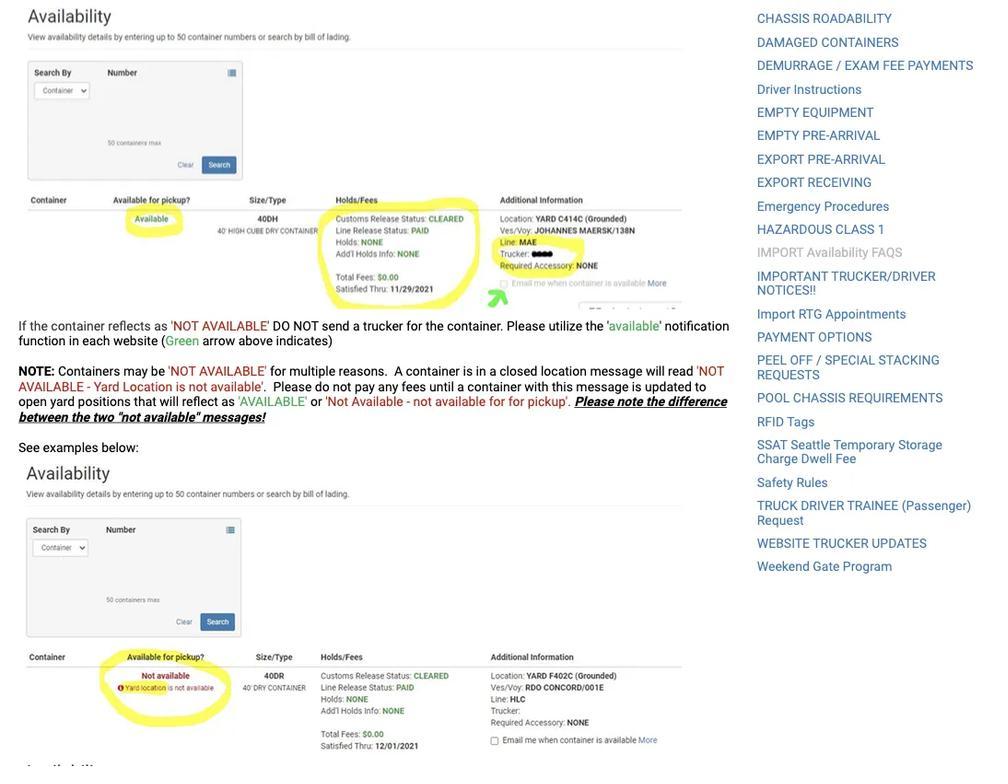 Task type: locate. For each thing, give the bounding box(es) containing it.
message right this
[[576, 379, 629, 394]]

3 ' from the left
[[659, 318, 662, 334]]

charge
[[757, 452, 798, 467]]

payments
[[908, 58, 974, 73]]

0 horizontal spatial not
[[189, 379, 207, 394]]

please for do
[[273, 379, 312, 394]]

1 vertical spatial chassis
[[793, 391, 846, 406]]

a for any
[[457, 379, 464, 394]]

'available' or 'not available - not available for for pickup'.
[[238, 394, 574, 410]]

0 vertical spatial available
[[202, 318, 267, 334]]

location
[[541, 364, 587, 379]]

0 horizontal spatial container
[[51, 318, 105, 334]]

roadability
[[813, 11, 892, 26]]

closed
[[500, 364, 538, 379]]

options
[[818, 330, 872, 345]]

demurrage / exam fee payments link
[[757, 58, 974, 73]]

1 horizontal spatial /
[[836, 58, 842, 73]]

0 vertical spatial empty
[[757, 105, 800, 120]]

trucker
[[813, 536, 869, 551]]

trainee
[[847, 498, 899, 514]]

container
[[51, 318, 105, 334], [406, 364, 460, 379], [468, 379, 521, 394]]

available up 'between'
[[18, 379, 84, 394]]

not right do
[[333, 379, 351, 394]]

requirements
[[849, 391, 943, 406]]

weekend gate program link
[[757, 559, 892, 575]]

important
[[757, 269, 829, 284]]

please note the difference between the two "not available" messages!
[[18, 394, 727, 425]]

1 vertical spatial empty
[[757, 128, 800, 143]]

please inside please note the difference between the two "not available" messages!
[[574, 394, 614, 410]]

payment options link
[[757, 330, 872, 345]]

' inside ' notification function in each website (
[[659, 318, 662, 334]]

payment
[[757, 330, 815, 345]]

available up available'
[[202, 318, 267, 334]]

0 vertical spatial /
[[836, 58, 842, 73]]

tags
[[787, 414, 815, 429]]

not right any
[[413, 394, 432, 410]]

1 vertical spatial as
[[221, 394, 235, 410]]

2 horizontal spatial is
[[632, 379, 642, 394]]

do
[[273, 318, 290, 334]]

for
[[406, 318, 423, 334], [270, 364, 286, 379], [489, 394, 505, 410], [508, 394, 525, 410]]

1 horizontal spatial as
[[221, 394, 235, 410]]

2 export from the top
[[757, 175, 805, 190]]

/ right off
[[817, 353, 822, 368]]

is for not
[[176, 379, 186, 394]]

0 vertical spatial export
[[757, 152, 805, 167]]

see examples below:
[[18, 440, 139, 455]]

1 horizontal spatial will
[[646, 364, 665, 379]]

please
[[273, 379, 312, 394], [574, 394, 614, 410]]

chassis roadability link
[[757, 11, 892, 26]]

the right if
[[30, 318, 48, 334]]

receiving
[[808, 175, 872, 190]]

will left read at right top
[[646, 364, 665, 379]]

ssat
[[757, 437, 788, 453]]

yard
[[50, 394, 75, 410]]

container. please
[[447, 318, 545, 334]]

pre- down empty pre-arrival link
[[808, 152, 835, 167]]

empty
[[757, 105, 800, 120], [757, 128, 800, 143]]

container right a
[[406, 364, 460, 379]]

peel off / special stacking requests link
[[757, 353, 940, 382]]

1 horizontal spatial container
[[406, 364, 460, 379]]

truck
[[757, 498, 798, 514]]

procedures
[[824, 198, 890, 214]]

0 horizontal spatial please
[[273, 379, 312, 394]]

as right reflects
[[154, 318, 168, 334]]

rfid
[[757, 414, 784, 429]]

empty down driver on the top
[[757, 105, 800, 120]]

0 vertical spatial as
[[154, 318, 168, 334]]

not inside 'not available - yard location is not available'
[[189, 379, 207, 394]]

0 horizontal spatial in
[[69, 334, 79, 349]]

1 horizontal spatial not
[[333, 379, 351, 394]]

request
[[757, 513, 804, 528]]

please for note
[[574, 394, 614, 410]]

2 horizontal spatial a
[[489, 364, 496, 379]]

'not
[[171, 318, 199, 334], [168, 364, 196, 379], [697, 364, 724, 379]]

export
[[757, 152, 805, 167], [757, 175, 805, 190]]

between
[[18, 410, 68, 425]]

0 vertical spatial available
[[609, 318, 659, 334]]

please right this
[[574, 394, 614, 410]]

safety rules link
[[757, 475, 828, 490]]

open
[[18, 394, 47, 410]]

available' for multiple reasons.  a container is in a closed location message will read
[[199, 364, 697, 379]]

availability
[[807, 245, 869, 260]]

empty down empty equipment link
[[757, 128, 800, 143]]

a for container
[[489, 364, 496, 379]]

the up available' for multiple reasons.  a container is in a closed location message will read
[[426, 318, 444, 334]]

a right until
[[457, 379, 464, 394]]

will inside .  please do not pay any fees until a container with this message is updated to open yard positions that will reflect as
[[160, 394, 179, 410]]

1 horizontal spatial a
[[457, 379, 464, 394]]

1 horizontal spatial available
[[609, 318, 659, 334]]

not left "available'"
[[189, 379, 207, 394]]

1 export from the top
[[757, 152, 805, 167]]

0 horizontal spatial '
[[267, 318, 270, 334]]

emergency
[[757, 198, 821, 214]]

peel
[[757, 353, 787, 368]]

a left closed
[[489, 364, 496, 379]]

-
[[87, 379, 90, 394], [407, 394, 410, 410]]

message up note at the bottom right of the page
[[590, 364, 643, 379]]

positions
[[78, 394, 131, 410]]

available
[[202, 318, 267, 334], [18, 379, 84, 394]]

is right until
[[463, 364, 473, 379]]

/ left exam
[[836, 58, 842, 73]]

container inside .  please do not pay any fees until a container with this message is updated to open yard positions that will reflect as
[[468, 379, 521, 394]]

a
[[394, 364, 403, 379]]

arrival up "receiving"
[[835, 152, 886, 167]]

1 horizontal spatial is
[[463, 364, 473, 379]]

gate
[[813, 559, 840, 575]]

rules
[[797, 475, 828, 490]]

0 horizontal spatial available
[[18, 379, 84, 394]]

export up the export receiving link
[[757, 152, 805, 167]]

pay
[[355, 379, 375, 394]]

0 horizontal spatial is
[[176, 379, 186, 394]]

1 horizontal spatial available
[[202, 318, 267, 334]]

export pre-arrival link
[[757, 152, 886, 167]]

1 vertical spatial will
[[160, 394, 179, 410]]

a inside .  please do not pay any fees until a container with this message is updated to open yard positions that will reflect as
[[457, 379, 464, 394]]

arrival
[[830, 128, 881, 143], [835, 152, 886, 167]]

in
[[69, 334, 79, 349], [476, 364, 486, 379]]

in left each
[[69, 334, 79, 349]]

1 horizontal spatial in
[[476, 364, 486, 379]]

1 horizontal spatial please
[[574, 394, 614, 410]]

is inside 'not available - yard location is not available'
[[176, 379, 186, 394]]

not
[[189, 379, 207, 394], [333, 379, 351, 394], [413, 394, 432, 410]]

0 horizontal spatial will
[[160, 394, 179, 410]]

arrival down equipment
[[830, 128, 881, 143]]

chassis up damaged
[[757, 11, 810, 26]]

- inside 'not available - yard location is not available'
[[87, 379, 90, 394]]

' left do
[[267, 318, 270, 334]]

until
[[429, 379, 454, 394]]

0 horizontal spatial a
[[353, 318, 360, 334]]

0 horizontal spatial /
[[817, 353, 822, 368]]

seattle
[[791, 437, 831, 453]]

container up containers
[[51, 318, 105, 334]]

chassis up the tags
[[793, 391, 846, 406]]

0 horizontal spatial -
[[87, 379, 90, 394]]

arrow
[[202, 334, 235, 349]]

1 horizontal spatial '
[[607, 318, 609, 334]]

do
[[315, 379, 330, 394]]

pre- down empty equipment link
[[803, 128, 830, 143]]

'not right read at right top
[[697, 364, 724, 379]]

a right send
[[353, 318, 360, 334]]

website
[[113, 334, 158, 349]]

or
[[311, 394, 322, 410]]

0 horizontal spatial available
[[435, 394, 486, 410]]

driver instructions link
[[757, 81, 862, 97]]

chassis roadability damaged containers demurrage / exam fee payments driver instructions empty equipment empty pre-arrival export pre-arrival export receiving emergency procedures hazardous class 1 import availability faqs important trucker/driver notices!! import rtg appointments payment options peel off / special stacking requests pool chassis requirements rfid tags ssat seattle temporary storage charge dwell fee safety rules truck driver trainee (passenger) request website trucker updates weekend gate program
[[757, 11, 974, 575]]

truck driver trainee (passenger) request link
[[757, 498, 972, 528]]

if
[[18, 318, 26, 334]]

utilize
[[549, 318, 582, 334]]

available left notification
[[609, 318, 659, 334]]

- left yard
[[87, 379, 90, 394]]

2 empty from the top
[[757, 128, 800, 143]]

for down closed
[[489, 394, 505, 410]]

will right that at the bottom left of the page
[[160, 394, 179, 410]]

- right any
[[407, 394, 410, 410]]

storage
[[898, 437, 943, 453]]

reflect
[[182, 394, 218, 410]]

as right reflect
[[221, 394, 235, 410]]

is for in
[[463, 364, 473, 379]]

exam
[[845, 58, 880, 73]]

1 vertical spatial in
[[476, 364, 486, 379]]

not inside .  please do not pay any fees until a container with this message is updated to open yard positions that will reflect as
[[333, 379, 351, 394]]

website trucker updates link
[[757, 536, 927, 551]]

please inside .  please do not pay any fees until a container with this message is updated to open yard positions that will reflect as
[[273, 379, 312, 394]]

hazardous class 1 link
[[757, 222, 885, 237]]

2 horizontal spatial container
[[468, 379, 521, 394]]

off
[[790, 353, 813, 368]]

the left two
[[71, 410, 89, 425]]

"not
[[117, 410, 140, 425]]

the
[[30, 318, 48, 334], [426, 318, 444, 334], [586, 318, 604, 334], [646, 394, 665, 410], [71, 410, 89, 425]]

1 vertical spatial export
[[757, 175, 805, 190]]

read
[[668, 364, 694, 379]]

' right utilize
[[607, 318, 609, 334]]

is left updated
[[632, 379, 642, 394]]

for left with
[[508, 394, 525, 410]]

each
[[82, 334, 110, 349]]

0 vertical spatial will
[[646, 364, 665, 379]]

in left closed
[[476, 364, 486, 379]]

is right the "be"
[[176, 379, 186, 394]]

1 vertical spatial /
[[817, 353, 822, 368]]

0 vertical spatial in
[[69, 334, 79, 349]]

export up 'emergency' on the top
[[757, 175, 805, 190]]

' left notification
[[659, 318, 662, 334]]

2 horizontal spatial '
[[659, 318, 662, 334]]

1 vertical spatial available
[[18, 379, 84, 394]]

will
[[646, 364, 665, 379], [160, 394, 179, 410]]

dwell
[[801, 452, 833, 467]]

available down available' for multiple reasons.  a container is in a closed location message will read
[[435, 394, 486, 410]]

please left do
[[273, 379, 312, 394]]

container left with
[[468, 379, 521, 394]]

export receiving link
[[757, 175, 872, 190]]



Task type: vqa. For each thing, say whether or not it's contained in the screenshot.
RFID TAGS link
yes



Task type: describe. For each thing, give the bounding box(es) containing it.
yard
[[94, 379, 120, 394]]

(
[[161, 334, 165, 349]]

send
[[322, 318, 350, 334]]

available
[[352, 394, 403, 410]]

damaged
[[757, 35, 818, 50]]

import
[[757, 306, 796, 321]]

available inside 'not available - yard location is not available'
[[18, 379, 84, 394]]

is inside .  please do not pay any fees until a container with this message is updated to open yard positions that will reflect as
[[632, 379, 642, 394]]

below:
[[102, 440, 139, 455]]

may
[[123, 364, 148, 379]]

rfid tags link
[[757, 414, 815, 429]]

pickup'.
[[528, 394, 571, 410]]

0 horizontal spatial as
[[154, 318, 168, 334]]

note
[[617, 394, 643, 410]]

for right trucker
[[406, 318, 423, 334]]

rtg
[[799, 306, 822, 321]]

damaged containers link
[[757, 35, 899, 50]]

emergency procedures link
[[757, 198, 890, 214]]

'not
[[325, 394, 348, 410]]

multiple
[[289, 364, 335, 379]]

messages!
[[202, 410, 265, 425]]

temporary
[[834, 437, 895, 453]]

available'
[[199, 364, 267, 379]]

0 vertical spatial pre-
[[803, 128, 830, 143]]

1 vertical spatial arrival
[[835, 152, 886, 167]]

green arrow above indicates)
[[165, 334, 333, 349]]

any
[[378, 379, 398, 394]]

' notification function in each website (
[[18, 318, 729, 349]]

safety
[[757, 475, 793, 490]]

the right utilize
[[586, 318, 604, 334]]

'not available - yard location is not available'
[[18, 364, 724, 394]]

note:
[[18, 364, 55, 379]]

updates
[[872, 536, 927, 551]]

examples
[[43, 440, 98, 455]]

in inside ' notification function in each website (
[[69, 334, 79, 349]]

indicates)
[[276, 334, 333, 349]]

difference
[[668, 394, 727, 410]]

the right note at the bottom right of the page
[[646, 394, 665, 410]]

available'
[[211, 379, 263, 394]]

for up the 'available'
[[270, 364, 286, 379]]

notices!!
[[757, 283, 816, 298]]

1 vertical spatial pre-
[[808, 152, 835, 167]]

1 horizontal spatial -
[[407, 394, 410, 410]]

see
[[18, 440, 40, 455]]

1 vertical spatial available
[[435, 394, 486, 410]]

2 ' from the left
[[607, 318, 609, 334]]

(passenger)
[[902, 498, 972, 514]]

0 vertical spatial chassis
[[757, 11, 810, 26]]

ssat seattle temporary storage charge dwell fee link
[[757, 437, 943, 467]]

empty equipment link
[[757, 105, 874, 120]]

driver
[[801, 498, 844, 514]]

1
[[878, 222, 885, 237]]

available"
[[143, 410, 199, 425]]

trucker/driver
[[831, 269, 936, 284]]

1 ' from the left
[[267, 318, 270, 334]]

stacking
[[879, 353, 940, 368]]

demurrage
[[757, 58, 833, 73]]

trucker
[[363, 318, 403, 334]]

this
[[552, 379, 573, 394]]

hazardous
[[757, 222, 832, 237]]

faqs
[[872, 245, 903, 260]]

fees
[[402, 379, 426, 394]]

special
[[825, 353, 876, 368]]

location
[[123, 379, 173, 394]]

'not right the "be"
[[168, 364, 196, 379]]

if the container reflects as 'not available ' do not send a trucker for the container. please utilize the ' available
[[18, 318, 659, 334]]

not
[[293, 318, 319, 334]]

'not right (
[[171, 318, 199, 334]]

to
[[695, 379, 707, 394]]

0 vertical spatial arrival
[[830, 128, 881, 143]]

'not inside 'not available - yard location is not available'
[[697, 364, 724, 379]]

note: containers may be 'not
[[18, 364, 196, 379]]

import rtg appointments link
[[757, 306, 907, 321]]

reflects
[[108, 318, 151, 334]]

as inside .  please do not pay any fees until a container with this message is updated to open yard positions that will reflect as
[[221, 394, 235, 410]]

appointments
[[826, 306, 907, 321]]

containers
[[58, 364, 120, 379]]

instructions
[[794, 81, 862, 97]]

requests
[[757, 367, 820, 382]]

program
[[843, 559, 892, 575]]

be
[[151, 364, 165, 379]]

1 empty from the top
[[757, 105, 800, 120]]

equipment
[[803, 105, 874, 120]]

fee
[[883, 58, 905, 73]]

2 horizontal spatial not
[[413, 394, 432, 410]]

message inside .  please do not pay any fees until a container with this message is updated to open yard positions that will reflect as
[[576, 379, 629, 394]]

import
[[757, 245, 804, 260]]

empty pre-arrival link
[[757, 128, 881, 143]]



